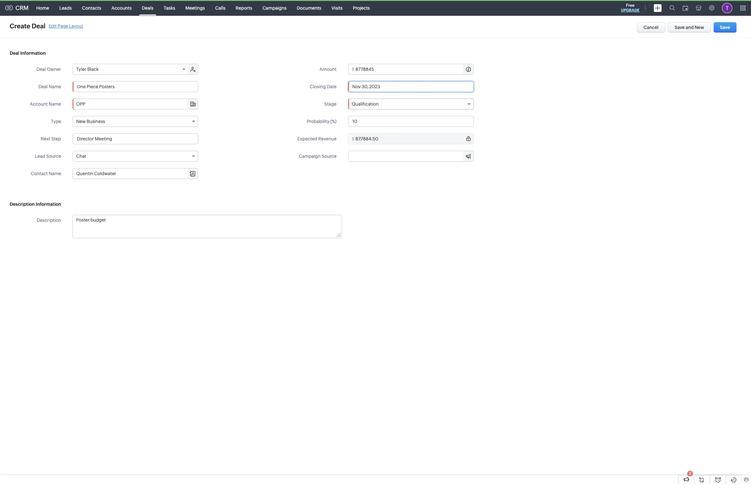 Task type: locate. For each thing, give the bounding box(es) containing it.
meetings link
[[180, 0, 210, 16]]

revenue
[[319, 136, 337, 142]]

description for description information
[[10, 202, 35, 207]]

accounts
[[112, 5, 132, 10]]

information
[[20, 51, 46, 56], [36, 202, 61, 207]]

documents link
[[292, 0, 327, 16]]

layout
[[69, 23, 83, 29]]

1 vertical spatial description
[[37, 218, 61, 223]]

save down profile icon
[[721, 25, 731, 30]]

0 horizontal spatial source
[[46, 154, 61, 159]]

0 vertical spatial new
[[695, 25, 705, 30]]

save and new button
[[669, 22, 712, 33]]

new
[[695, 25, 705, 30], [76, 119, 86, 124]]

calls link
[[210, 0, 231, 16]]

save inside button
[[721, 25, 731, 30]]

profile element
[[719, 0, 737, 16]]

create deal edit page layout
[[10, 22, 83, 30]]

cancel button
[[637, 22, 666, 33]]

information up deal owner
[[20, 51, 46, 56]]

deal information
[[10, 51, 46, 56]]

deal for deal name
[[38, 84, 48, 89]]

0 horizontal spatial description
[[10, 202, 35, 207]]

probability
[[307, 119, 330, 124]]

save for save
[[721, 25, 731, 30]]

deal
[[32, 22, 45, 30], [10, 51, 19, 56], [37, 67, 46, 72], [38, 84, 48, 89]]

new left business
[[76, 119, 86, 124]]

deals link
[[137, 0, 159, 16]]

None text field
[[73, 81, 199, 92], [349, 151, 474, 162], [73, 81, 199, 92], [349, 151, 474, 162]]

name right contact at top
[[49, 171, 61, 176]]

1 vertical spatial $
[[352, 136, 355, 142]]

owner
[[47, 67, 61, 72]]

0 vertical spatial description
[[10, 202, 35, 207]]

new inside button
[[695, 25, 705, 30]]

2 source from the left
[[322, 154, 337, 159]]

deal left edit
[[32, 22, 45, 30]]

information down "contact name"
[[36, 202, 61, 207]]

1 horizontal spatial save
[[721, 25, 731, 30]]

source down revenue
[[322, 154, 337, 159]]

$ right 'amount'
[[352, 67, 355, 72]]

contacts
[[82, 5, 101, 10]]

source right lead on the left of page
[[46, 154, 61, 159]]

step
[[51, 136, 61, 142]]

source for lead source
[[46, 154, 61, 159]]

save inside button
[[675, 25, 685, 30]]

save for save and new
[[675, 25, 685, 30]]

source
[[46, 154, 61, 159], [322, 154, 337, 159]]

save left and
[[675, 25, 685, 30]]

new right and
[[695, 25, 705, 30]]

3 name from the top
[[49, 171, 61, 176]]

type
[[51, 119, 61, 124]]

1 vertical spatial information
[[36, 202, 61, 207]]

tasks link
[[159, 0, 180, 16]]

next
[[41, 136, 50, 142]]

2 name from the top
[[49, 102, 61, 107]]

1 horizontal spatial description
[[37, 218, 61, 223]]

campaigns link
[[258, 0, 292, 16]]

1 source from the left
[[46, 154, 61, 159]]

0 horizontal spatial save
[[675, 25, 685, 30]]

new business
[[76, 119, 105, 124]]

cancel
[[644, 25, 659, 30]]

0 vertical spatial information
[[20, 51, 46, 56]]

2 save from the left
[[721, 25, 731, 30]]

save
[[675, 25, 685, 30], [721, 25, 731, 30]]

1 horizontal spatial new
[[695, 25, 705, 30]]

1 horizontal spatial source
[[322, 154, 337, 159]]

$ right revenue
[[352, 136, 355, 142]]

tyler
[[76, 67, 86, 72]]

name down owner
[[49, 84, 61, 89]]

chat
[[76, 154, 86, 159]]

visits link
[[327, 0, 348, 16]]

new inside field
[[76, 119, 86, 124]]

$ for expected revenue
[[352, 136, 355, 142]]

1 $ from the top
[[352, 67, 355, 72]]

$
[[352, 67, 355, 72], [352, 136, 355, 142]]

calendar image
[[683, 5, 689, 10]]

None field
[[73, 99, 198, 109], [349, 151, 474, 162], [73, 169, 198, 179], [73, 99, 198, 109], [349, 151, 474, 162], [73, 169, 198, 179]]

date
[[327, 84, 337, 89]]

name
[[49, 84, 61, 89], [49, 102, 61, 107], [49, 171, 61, 176]]

stage
[[325, 102, 337, 107]]

1 name from the top
[[49, 84, 61, 89]]

deal name
[[38, 84, 61, 89]]

Tyler Black field
[[73, 64, 189, 75]]

deal left owner
[[37, 67, 46, 72]]

documents
[[297, 5, 322, 10]]

edit page layout link
[[49, 23, 83, 29]]

None text field
[[356, 64, 474, 75], [73, 99, 198, 109], [348, 116, 474, 127], [73, 134, 199, 145], [356, 134, 474, 144], [73, 169, 198, 179], [73, 216, 342, 238], [356, 64, 474, 75], [73, 99, 198, 109], [348, 116, 474, 127], [73, 134, 199, 145], [356, 134, 474, 144], [73, 169, 198, 179], [73, 216, 342, 238]]

description
[[10, 202, 35, 207], [37, 218, 61, 223]]

1 save from the left
[[675, 25, 685, 30]]

MMM D, YYYY text field
[[348, 81, 474, 92]]

search image
[[670, 5, 676, 11]]

Qualification field
[[348, 99, 474, 110]]

deal for deal information
[[10, 51, 19, 56]]

deal up account name
[[38, 84, 48, 89]]

0 vertical spatial name
[[49, 84, 61, 89]]

expected
[[298, 136, 318, 142]]

2 vertical spatial name
[[49, 171, 61, 176]]

deal down create
[[10, 51, 19, 56]]

1 vertical spatial new
[[76, 119, 86, 124]]

save and new
[[675, 25, 705, 30]]

tyler black
[[76, 67, 99, 72]]

0 vertical spatial $
[[352, 67, 355, 72]]

0 horizontal spatial new
[[76, 119, 86, 124]]

next step
[[41, 136, 61, 142]]

closing
[[310, 84, 326, 89]]

lead
[[35, 154, 45, 159]]

1 vertical spatial name
[[49, 102, 61, 107]]

name right 'account'
[[49, 102, 61, 107]]

2 $ from the top
[[352, 136, 355, 142]]

calls
[[215, 5, 226, 10]]

campaign
[[299, 154, 321, 159]]



Task type: describe. For each thing, give the bounding box(es) containing it.
meetings
[[186, 5, 205, 10]]

create menu element
[[650, 0, 666, 16]]

create
[[10, 22, 30, 30]]

deal owner
[[37, 67, 61, 72]]

deal for deal owner
[[37, 67, 46, 72]]

deals
[[142, 5, 154, 10]]

qualification
[[352, 102, 379, 107]]

search element
[[666, 0, 679, 16]]

amount
[[320, 67, 337, 72]]

projects
[[353, 5, 370, 10]]

visits
[[332, 5, 343, 10]]

closing date
[[310, 84, 337, 89]]

edit
[[49, 23, 57, 29]]

contact name
[[31, 171, 61, 176]]

information for deal information
[[20, 51, 46, 56]]

lead source
[[35, 154, 61, 159]]

leads
[[59, 5, 72, 10]]

description for description
[[37, 218, 61, 223]]

Chat field
[[73, 151, 199, 162]]

accounts link
[[106, 0, 137, 16]]

New Business field
[[73, 116, 199, 127]]

information for description information
[[36, 202, 61, 207]]

expected revenue
[[298, 136, 337, 142]]

tasks
[[164, 5, 175, 10]]

business
[[87, 119, 105, 124]]

name for deal name
[[49, 84, 61, 89]]

name for account name
[[49, 102, 61, 107]]

page
[[58, 23, 68, 29]]

save button
[[714, 22, 737, 33]]

campaign source
[[299, 154, 337, 159]]

projects link
[[348, 0, 375, 16]]

home link
[[31, 0, 54, 16]]

account name
[[30, 102, 61, 107]]

reports
[[236, 5, 252, 10]]

crm
[[15, 5, 29, 11]]

leads link
[[54, 0, 77, 16]]

black
[[87, 67, 99, 72]]

(%)
[[331, 119, 337, 124]]

free
[[627, 3, 635, 8]]

contact
[[31, 171, 48, 176]]

crm link
[[5, 5, 29, 11]]

name for contact name
[[49, 171, 61, 176]]

create menu image
[[654, 4, 662, 12]]

$ for amount
[[352, 67, 355, 72]]

description information
[[10, 202, 61, 207]]

reports link
[[231, 0, 258, 16]]

account
[[30, 102, 48, 107]]

home
[[36, 5, 49, 10]]

and
[[686, 25, 694, 30]]

source for campaign source
[[322, 154, 337, 159]]

profile image
[[723, 3, 733, 13]]

free upgrade
[[622, 3, 640, 13]]

probability (%)
[[307, 119, 337, 124]]

campaigns
[[263, 5, 287, 10]]

upgrade
[[622, 8, 640, 13]]

contacts link
[[77, 0, 106, 16]]

2
[[690, 472, 692, 476]]



Task type: vqa. For each thing, say whether or not it's contained in the screenshot.
the ·
no



